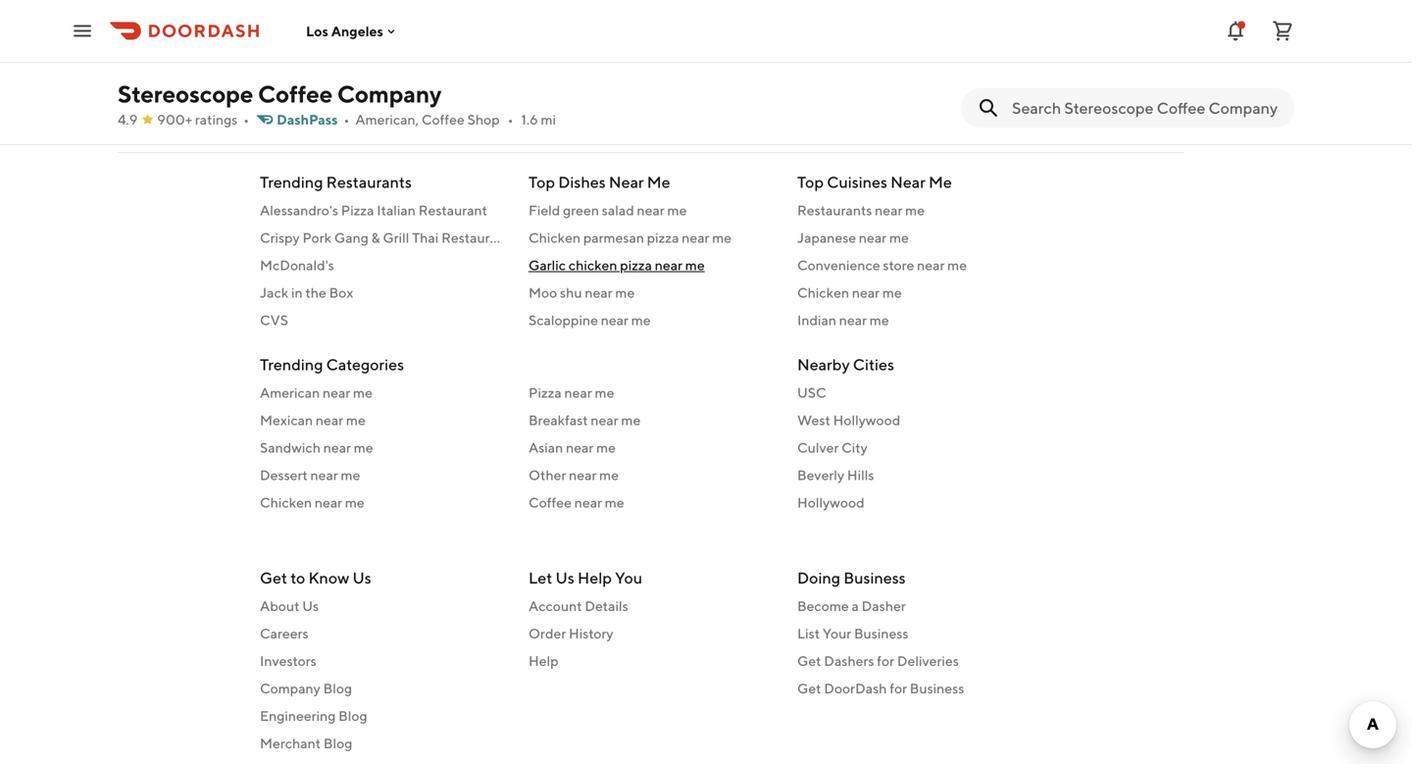 Task type: locate. For each thing, give the bounding box(es) containing it.
deliveries
[[898, 653, 959, 669]]

chicken for chicken near me link to the top
[[798, 285, 850, 301]]

0 vertical spatial chicken
[[529, 230, 581, 246]]

moo shu near me
[[529, 285, 635, 301]]

us right the know
[[353, 569, 372, 587]]

you
[[615, 569, 643, 587]]

west
[[798, 412, 831, 428]]

chicken near me up indian near me
[[798, 285, 902, 301]]

1 vertical spatial chicken
[[798, 285, 850, 301]]

2 vertical spatial blog
[[324, 735, 353, 752]]

trending up "alessandro's"
[[260, 173, 323, 191]]

0 vertical spatial company
[[337, 80, 442, 108]]

west hollywood
[[798, 412, 901, 428]]

1 vertical spatial get
[[798, 653, 822, 669]]

2 top from the left
[[798, 173, 824, 191]]

list
[[798, 626, 820, 642]]

2 horizontal spatial coffee
[[529, 495, 572, 511]]

asian near me link
[[529, 438, 774, 458]]

coffee left shop
[[422, 111, 465, 128]]

pizza near me link
[[529, 383, 774, 403]]

2 vertical spatial business
[[910, 680, 965, 697]]

hollywood
[[834, 412, 901, 428], [798, 495, 865, 511]]

chicken near me down dessert near me
[[260, 495, 365, 511]]

pizza inside "link"
[[620, 257, 653, 273]]

get left doordash
[[798, 680, 822, 697]]

doing
[[798, 569, 841, 587]]

2 horizontal spatial •
[[508, 111, 514, 128]]

help inside help link
[[529, 653, 559, 669]]

pizza up gang
[[341, 202, 374, 218]]

shu
[[560, 285, 582, 301]]

convenience
[[798, 257, 881, 273]]

near inside breakfast near me link
[[591, 412, 619, 428]]

trending categories
[[260, 355, 404, 374]]

0 vertical spatial trending
[[260, 173, 323, 191]]

1 horizontal spatial top
[[798, 173, 824, 191]]

business up dasher
[[844, 569, 906, 587]]

1 horizontal spatial chicken
[[529, 230, 581, 246]]

near down field green salad near me link
[[682, 230, 710, 246]]

blog for company blog
[[323, 680, 352, 697]]

0 horizontal spatial us
[[302, 598, 319, 614]]

2 horizontal spatial chicken
[[798, 285, 850, 301]]

0 horizontal spatial chicken near me link
[[260, 493, 505, 513]]

1 horizontal spatial pizza
[[529, 385, 562, 401]]

chicken
[[569, 257, 618, 273]]

blog up "engineering blog"
[[323, 680, 352, 697]]

breakfast
[[529, 412, 588, 428]]

pizza down chicken parmesan pizza near me
[[620, 257, 653, 273]]

0 vertical spatial chicken near me
[[798, 285, 902, 301]]

trending for trending categories
[[260, 355, 323, 374]]

get for get dashers for deliveries
[[798, 653, 822, 669]]

near
[[637, 202, 665, 218], [875, 202, 903, 218], [682, 230, 710, 246], [859, 230, 887, 246], [655, 257, 683, 273], [918, 257, 945, 273], [585, 285, 613, 301], [853, 285, 880, 301], [601, 312, 629, 328], [840, 312, 867, 328], [323, 385, 351, 401], [565, 385, 592, 401], [316, 412, 344, 428], [591, 412, 619, 428], [324, 440, 351, 456], [566, 440, 594, 456], [311, 467, 338, 483], [569, 467, 597, 483], [315, 495, 343, 511], [575, 495, 602, 511]]

chicken near me link down convenience store near me link
[[798, 283, 1043, 303]]

near down japanese near me link
[[918, 257, 945, 273]]

me down categories
[[353, 385, 373, 401]]

pizza up breakfast
[[529, 385, 562, 401]]

restaurant up thai
[[419, 202, 488, 218]]

near up coffee near me
[[569, 467, 597, 483]]

shop
[[468, 111, 500, 128]]

investors link
[[260, 652, 505, 671]]

near inside the chicken parmesan pizza near me link
[[682, 230, 710, 246]]

trending up american
[[260, 355, 323, 374]]

0 vertical spatial help
[[578, 569, 612, 587]]

near down mexican near me at bottom left
[[324, 440, 351, 456]]

help up the details
[[578, 569, 612, 587]]

1 vertical spatial pizza
[[620, 257, 653, 273]]

chicken down dessert
[[260, 495, 312, 511]]

near up breakfast near me
[[565, 385, 592, 401]]

Item Search search field
[[1013, 97, 1280, 119]]

0 vertical spatial business
[[844, 569, 906, 587]]

help down order at the left bottom of page
[[529, 653, 559, 669]]

me up cities
[[870, 312, 890, 328]]

near down breakfast near me
[[566, 440, 594, 456]]

0 vertical spatial restaurant
[[419, 202, 488, 218]]

1 horizontal spatial chicken near me link
[[798, 283, 1043, 303]]

garlic chicken pizza near me
[[529, 257, 705, 273]]

• right ratings
[[244, 111, 249, 128]]

get down the list
[[798, 653, 822, 669]]

pork
[[303, 230, 332, 246]]

blog down company blog link
[[339, 708, 368, 724]]

chicken near me for chicken near me link to the bottom
[[260, 495, 365, 511]]

jack in the box
[[260, 285, 354, 301]]

blog down "engineering blog"
[[324, 735, 353, 752]]

me
[[668, 202, 687, 218], [906, 202, 925, 218], [713, 230, 732, 246], [890, 230, 909, 246], [686, 257, 705, 273], [948, 257, 968, 273], [616, 285, 635, 301], [883, 285, 902, 301], [632, 312, 651, 328], [870, 312, 890, 328], [353, 385, 373, 401], [595, 385, 615, 401], [346, 412, 366, 428], [622, 412, 641, 428], [354, 440, 373, 456], [597, 440, 616, 456], [341, 467, 361, 483], [600, 467, 619, 483], [345, 495, 365, 511], [605, 495, 625, 511]]

trending
[[260, 173, 323, 191], [260, 355, 323, 374]]

me for top dishes near me
[[647, 173, 671, 191]]

chicken up "garlic"
[[529, 230, 581, 246]]

1 vertical spatial help
[[529, 653, 559, 669]]

0 vertical spatial pizza
[[647, 230, 679, 246]]

other
[[529, 467, 567, 483]]

for
[[877, 653, 895, 669], [890, 680, 908, 697]]

business down dasher
[[855, 626, 909, 642]]

2 near from the left
[[891, 173, 926, 191]]

chicken near me link
[[798, 283, 1043, 303], [260, 493, 505, 513]]

near down dessert near me
[[315, 495, 343, 511]]

top
[[529, 173, 555, 191], [798, 173, 824, 191]]

0 vertical spatial pizza
[[341, 202, 374, 218]]

near for dishes
[[609, 173, 644, 191]]

italian
[[377, 202, 416, 218]]

2 vertical spatial chicken
[[260, 495, 312, 511]]

me down other near me link at the bottom of the page
[[605, 495, 625, 511]]

pizza down field green salad near me link
[[647, 230, 679, 246]]

near down sandwich near me
[[311, 467, 338, 483]]

box
[[329, 285, 354, 301]]

your
[[823, 626, 852, 642]]

nearby cities
[[798, 355, 895, 374]]

near up convenience store near me
[[859, 230, 887, 246]]

3 • from the left
[[508, 111, 514, 128]]

me down american near me 'link'
[[346, 412, 366, 428]]

us right let
[[556, 569, 575, 587]]

near
[[609, 173, 644, 191], [891, 173, 926, 191]]

american near me
[[260, 385, 373, 401]]

trending for trending restaurants
[[260, 173, 323, 191]]

company up the american,
[[337, 80, 442, 108]]

mcdonald's link
[[260, 256, 505, 275]]

2 me from the left
[[929, 173, 953, 191]]

american
[[260, 385, 320, 401]]

trending restaurants
[[260, 173, 412, 191]]

beverly hills link
[[798, 466, 1043, 485]]

0 items, open order cart image
[[1272, 19, 1295, 43]]

0 horizontal spatial help
[[529, 653, 559, 669]]

order history link
[[529, 624, 774, 644]]

top up field
[[529, 173, 555, 191]]

1 horizontal spatial coffee
[[422, 111, 465, 128]]

convenience store near me
[[798, 257, 968, 273]]

0 horizontal spatial company
[[260, 680, 321, 697]]

0 horizontal spatial me
[[647, 173, 671, 191]]

0 horizontal spatial chicken near me
[[260, 495, 365, 511]]

near down the chicken parmesan pizza near me link
[[655, 257, 683, 273]]

1 vertical spatial pizza
[[529, 385, 562, 401]]

0 horizontal spatial pizza
[[341, 202, 374, 218]]

top for top dishes near me
[[529, 173, 555, 191]]

merchant blog link
[[260, 734, 505, 754]]

near up sandwich near me
[[316, 412, 344, 428]]

coffee up the dashpass
[[258, 80, 333, 108]]

1 near from the left
[[609, 173, 644, 191]]

angeles
[[331, 23, 384, 39]]

&
[[371, 230, 380, 246]]

get left to
[[260, 569, 287, 587]]

near up restaurants near me link
[[891, 173, 926, 191]]

• right the dashpass
[[344, 111, 350, 128]]

near inside the mexican near me link
[[316, 412, 344, 428]]

nearby
[[798, 355, 850, 374]]

careers
[[260, 626, 309, 642]]

company
[[337, 80, 442, 108], [260, 680, 321, 697]]

american near me link
[[260, 383, 505, 403]]

near right shu
[[585, 285, 613, 301]]

engineering
[[260, 708, 336, 724]]

near up asian near me at the bottom
[[591, 412, 619, 428]]

0 horizontal spatial top
[[529, 173, 555, 191]]

me up restaurants near me link
[[929, 173, 953, 191]]

company down investors
[[260, 680, 321, 697]]

me down the chicken parmesan pizza near me link
[[686, 257, 705, 273]]

indian near me
[[798, 312, 890, 328]]

mexican
[[260, 412, 313, 428]]

mcdonald's
[[260, 257, 334, 273]]

1 me from the left
[[647, 173, 671, 191]]

get for get doordash for business
[[798, 680, 822, 697]]

1 horizontal spatial me
[[929, 173, 953, 191]]

restaurant right thai
[[442, 230, 511, 246]]

become a dasher
[[798, 598, 906, 614]]

chicken near me link down dessert near me link
[[260, 493, 505, 513]]

restaurants up alessandro's pizza italian restaurant
[[326, 173, 412, 191]]

0 horizontal spatial near
[[609, 173, 644, 191]]

0 horizontal spatial •
[[244, 111, 249, 128]]

0 horizontal spatial restaurants
[[326, 173, 412, 191]]

help
[[578, 569, 612, 587], [529, 653, 559, 669]]

me up the chicken parmesan pizza near me link
[[668, 202, 687, 218]]

near inside convenience store near me link
[[918, 257, 945, 273]]

indian
[[798, 312, 837, 328]]

1 horizontal spatial •
[[344, 111, 350, 128]]

0 horizontal spatial coffee
[[258, 80, 333, 108]]

1 horizontal spatial chicken near me
[[798, 285, 902, 301]]

0 vertical spatial blog
[[323, 680, 352, 697]]

2 vertical spatial get
[[798, 680, 822, 697]]

0 horizontal spatial chicken
[[260, 495, 312, 511]]

coffee for american,
[[422, 111, 465, 128]]

me down the mexican near me link
[[354, 440, 373, 456]]

hollywood up city
[[834, 412, 901, 428]]

2 horizontal spatial us
[[556, 569, 575, 587]]

0 vertical spatial restaurants
[[326, 173, 412, 191]]

for up get doordash for business
[[877, 653, 895, 669]]

top left "cuisines"
[[798, 173, 824, 191]]

1 horizontal spatial restaurants
[[798, 202, 873, 218]]

scaloppine near me link
[[529, 311, 774, 330]]

hills
[[848, 467, 875, 483]]

help link
[[529, 652, 774, 671]]

coffee down other in the left bottom of the page
[[529, 495, 572, 511]]

2 trending from the top
[[260, 355, 323, 374]]

chicken up indian
[[798, 285, 850, 301]]

1 vertical spatial hollywood
[[798, 495, 865, 511]]

near up the chicken parmesan pizza near me link
[[637, 202, 665, 218]]

near up salad at the top left of the page
[[609, 173, 644, 191]]

• left 1.6
[[508, 111, 514, 128]]

2 vertical spatial coffee
[[529, 495, 572, 511]]

1 horizontal spatial near
[[891, 173, 926, 191]]

chicken for chicken near me link to the bottom
[[260, 495, 312, 511]]

0 vertical spatial for
[[877, 653, 895, 669]]

business down deliveries
[[910, 680, 965, 697]]

1 vertical spatial coffee
[[422, 111, 465, 128]]

other near me
[[529, 467, 619, 483]]

2 • from the left
[[344, 111, 350, 128]]

categories
[[326, 355, 404, 374]]

near down convenience store near me
[[853, 285, 880, 301]]

notification bell image
[[1225, 19, 1248, 43]]

moo shu near me link
[[529, 283, 774, 303]]

1 top from the left
[[529, 173, 555, 191]]

restaurants up the japanese
[[798, 202, 873, 218]]

0 vertical spatial coffee
[[258, 80, 333, 108]]

near inside garlic chicken pizza near me "link"
[[655, 257, 683, 273]]

0 vertical spatial get
[[260, 569, 287, 587]]

me down "garlic chicken pizza near me"
[[616, 285, 635, 301]]

near down moo shu near me
[[601, 312, 629, 328]]

details
[[585, 598, 629, 614]]

near down the trending categories
[[323, 385, 351, 401]]

1 vertical spatial blog
[[339, 708, 368, 724]]

los
[[306, 23, 329, 39]]

1 trending from the top
[[260, 173, 323, 191]]

1 vertical spatial for
[[890, 680, 908, 697]]

us for let us help you
[[556, 569, 575, 587]]

to
[[291, 569, 305, 587]]

me up breakfast near me
[[595, 385, 615, 401]]

list your business
[[798, 626, 909, 642]]

merchant
[[260, 735, 321, 752]]

green
[[563, 202, 599, 218]]

near right indian
[[840, 312, 867, 328]]

chicken parmesan pizza near me link
[[529, 228, 774, 248]]

near down top cuisines near me
[[875, 202, 903, 218]]

900+ ratings •
[[157, 111, 249, 128]]

1 horizontal spatial help
[[578, 569, 612, 587]]

culver city link
[[798, 438, 1043, 458]]

1 vertical spatial trending
[[260, 355, 323, 374]]

us down get to know us
[[302, 598, 319, 614]]

culver city
[[798, 440, 868, 456]]

get dashers for deliveries
[[798, 653, 959, 669]]

coffee near me link
[[529, 493, 774, 513]]

1 horizontal spatial us
[[353, 569, 372, 587]]

get to know us
[[260, 569, 372, 587]]

us for about us
[[302, 598, 319, 614]]

dishes
[[559, 173, 606, 191]]

near down other near me
[[575, 495, 602, 511]]

company blog
[[260, 680, 352, 697]]

thai
[[412, 230, 439, 246]]

me up field green salad near me link
[[647, 173, 671, 191]]

1 vertical spatial restaurants
[[798, 202, 873, 218]]

for down get dashers for deliveries
[[890, 680, 908, 697]]

hollywood down beverly hills
[[798, 495, 865, 511]]

me down moo shu near me link
[[632, 312, 651, 328]]

open menu image
[[71, 19, 94, 43]]

1 vertical spatial chicken near me
[[260, 495, 365, 511]]



Task type: vqa. For each thing, say whether or not it's contained in the screenshot.
Near
yes



Task type: describe. For each thing, give the bounding box(es) containing it.
asian
[[529, 440, 563, 456]]

me up the store
[[890, 230, 909, 246]]

about
[[260, 598, 300, 614]]

retail bag
[[133, 88, 196, 104]]

west hollywood link
[[798, 411, 1043, 430]]

me down breakfast near me
[[597, 440, 616, 456]]

let us help you
[[529, 569, 643, 587]]

let
[[529, 569, 553, 587]]

alessandro's pizza italian restaurant link
[[260, 201, 505, 220]]

mexican near me
[[260, 412, 366, 428]]

investors
[[260, 653, 317, 669]]

1 horizontal spatial company
[[337, 80, 442, 108]]

top for top cuisines near me
[[798, 173, 824, 191]]

field green salad near me
[[529, 202, 687, 218]]

los angeles
[[306, 23, 384, 39]]

near inside sandwich near me link
[[324, 440, 351, 456]]

chicken for the chicken parmesan pizza near me link
[[529, 230, 581, 246]]

near inside moo shu near me link
[[585, 285, 613, 301]]

near inside asian near me link
[[566, 440, 594, 456]]

me up coffee near me
[[600, 467, 619, 483]]

4.9
[[118, 111, 138, 128]]

account details link
[[529, 597, 774, 616]]

0 vertical spatial chicken near me link
[[798, 283, 1043, 303]]

moo
[[529, 285, 558, 301]]

for for dashers
[[877, 653, 895, 669]]

near inside coffee near me link
[[575, 495, 602, 511]]

a
[[852, 598, 859, 614]]

blog for engineering blog
[[339, 708, 368, 724]]

account details
[[529, 598, 629, 614]]

restaurants near me link
[[798, 201, 1043, 220]]

1 vertical spatial company
[[260, 680, 321, 697]]

me down the store
[[883, 285, 902, 301]]

me down pizza near me link
[[622, 412, 641, 428]]

about us
[[260, 598, 319, 614]]

salad
[[602, 202, 635, 218]]

hollywood link
[[798, 493, 1043, 513]]

in
[[291, 285, 303, 301]]

account
[[529, 598, 582, 614]]

about us link
[[260, 597, 505, 616]]

field green salad near me link
[[529, 201, 774, 220]]

near inside pizza near me link
[[565, 385, 592, 401]]

me up japanese near me link
[[906, 202, 925, 218]]

stereoscope coffee company
[[118, 80, 442, 108]]

near inside 'indian near me' link
[[840, 312, 867, 328]]

jack
[[260, 285, 289, 301]]

merch
[[133, 17, 174, 33]]

1 vertical spatial restaurant
[[442, 230, 511, 246]]

me down japanese near me link
[[948, 257, 968, 273]]

parmesan
[[584, 230, 645, 246]]

near inside japanese near me link
[[859, 230, 887, 246]]

me inside 'link'
[[353, 385, 373, 401]]

ratings
[[195, 111, 238, 128]]

get dashers for deliveries link
[[798, 652, 1043, 671]]

gang
[[334, 230, 369, 246]]

dessert near me link
[[260, 466, 505, 485]]

alessandro's pizza italian restaurant
[[260, 202, 488, 218]]

vive button
[[118, 43, 345, 78]]

get for get to know us
[[260, 569, 287, 587]]

order history
[[529, 626, 614, 642]]

get doordash for business link
[[798, 679, 1043, 699]]

jack in the box link
[[260, 283, 505, 303]]

cvs
[[260, 312, 288, 328]]

near inside field green salad near me link
[[637, 202, 665, 218]]

sandwich near me
[[260, 440, 373, 456]]

near inside american near me 'link'
[[323, 385, 351, 401]]

1 vertical spatial business
[[855, 626, 909, 642]]

dashpass •
[[277, 111, 350, 128]]

breakfast near me
[[529, 412, 641, 428]]

pizza for chicken
[[620, 257, 653, 273]]

crispy pork gang & grill thai restaurant
[[260, 230, 511, 246]]

me inside "link"
[[686, 257, 705, 273]]

top cuisines near me
[[798, 173, 953, 191]]

japanese near me
[[798, 230, 909, 246]]

doing business
[[798, 569, 906, 587]]

dasher
[[862, 598, 906, 614]]

pizza for parmesan
[[647, 230, 679, 246]]

blog for merchant blog
[[324, 735, 353, 752]]

sandwich near me link
[[260, 438, 505, 458]]

know
[[309, 569, 350, 587]]

chicken near me for chicken near me link to the top
[[798, 285, 902, 301]]

me down sandwich near me link
[[341, 467, 361, 483]]

crispy pork gang & grill thai restaurant link
[[260, 228, 511, 248]]

japanese
[[798, 230, 857, 246]]

the
[[306, 285, 327, 301]]

near inside restaurants near me link
[[875, 202, 903, 218]]

near for cuisines
[[891, 173, 926, 191]]

mi
[[541, 111, 556, 128]]

field
[[529, 202, 561, 218]]

1.6
[[522, 111, 538, 128]]

top dishes near me
[[529, 173, 671, 191]]

0 vertical spatial hollywood
[[834, 412, 901, 428]]

become a dasher link
[[798, 597, 1043, 616]]

store
[[883, 257, 915, 273]]

alessandro's
[[260, 202, 338, 218]]

scaloppine
[[529, 312, 598, 328]]

cvs link
[[260, 311, 505, 330]]

other near me link
[[529, 466, 774, 485]]

1 vertical spatial chicken near me link
[[260, 493, 505, 513]]

dashpass
[[277, 111, 338, 128]]

indian near me link
[[798, 311, 1043, 330]]

me down dessert near me link
[[345, 495, 365, 511]]

for for doordash
[[890, 680, 908, 697]]

beverly
[[798, 467, 845, 483]]

engineering blog
[[260, 708, 368, 724]]

grill
[[383, 230, 410, 246]]

engineering blog link
[[260, 706, 505, 726]]

coffee for stereoscope
[[258, 80, 333, 108]]

careers link
[[260, 624, 505, 644]]

me for top cuisines near me
[[929, 173, 953, 191]]

near inside scaloppine near me link
[[601, 312, 629, 328]]

get doordash for business
[[798, 680, 965, 697]]

japanese near me link
[[798, 228, 1043, 248]]

crispy
[[260, 230, 300, 246]]

near inside other near me link
[[569, 467, 597, 483]]

near inside dessert near me link
[[311, 467, 338, 483]]

los angeles button
[[306, 23, 399, 39]]

me down field green salad near me link
[[713, 230, 732, 246]]

900+
[[157, 111, 192, 128]]

american,
[[356, 111, 419, 128]]

retail
[[133, 88, 169, 104]]

restaurants near me
[[798, 202, 925, 218]]

history
[[569, 626, 614, 642]]

vive
[[133, 52, 161, 69]]

1 • from the left
[[244, 111, 249, 128]]

city
[[842, 440, 868, 456]]



